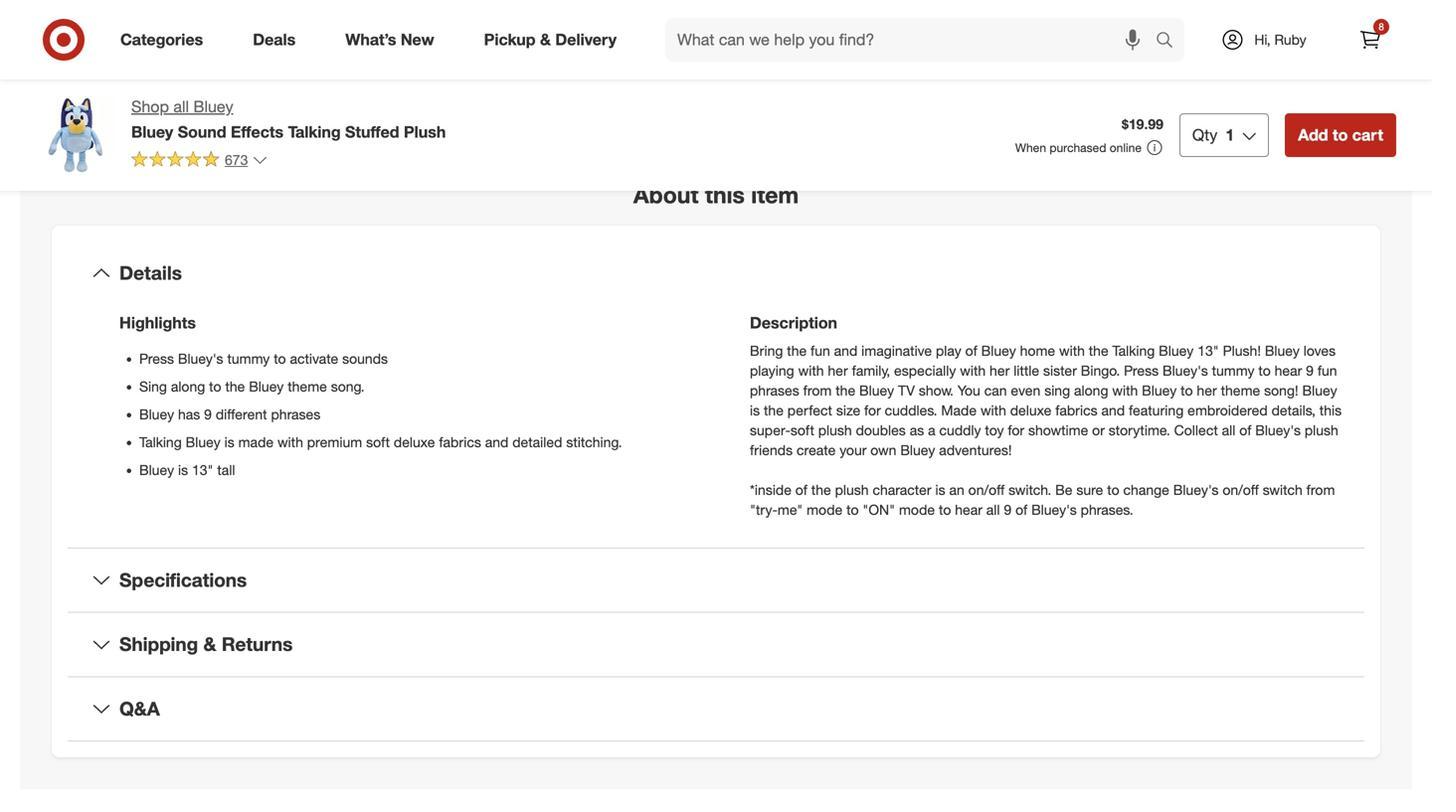 Task type: describe. For each thing, give the bounding box(es) containing it.
0 horizontal spatial her
[[828, 362, 848, 379]]

of down embroidered
[[1239, 421, 1251, 439]]

switch
[[1263, 481, 1302, 498]]

what's new
[[345, 30, 434, 49]]

shipping & returns button
[[68, 613, 1364, 677]]

details
[[119, 262, 182, 284]]

plush inside *inside of the plush character is an on/off switch.  be sure to change bluey's on/off switch from "try-me" mode to "on" mode to hear all 9 of bluey's phrases.
[[835, 481, 869, 498]]

specifications
[[119, 569, 247, 592]]

to up phrases.
[[1107, 481, 1119, 498]]

made
[[941, 402, 977, 419]]

deals link
[[236, 18, 320, 62]]

about
[[633, 181, 699, 209]]

to left activate
[[274, 350, 286, 367]]

loves
[[1304, 342, 1336, 359]]

online
[[1110, 140, 1142, 155]]

purchased
[[1050, 140, 1106, 155]]

qty 1
[[1192, 125, 1234, 145]]

q&a button
[[68, 678, 1364, 741]]

tall
[[217, 461, 235, 479]]

$19.99
[[1122, 116, 1163, 133]]

press inside bring the fun and imaginative play of bluey home with the talking bluey 13" plush! bluey loves playing with her family, especially with her little sister bingo. press bluey's tummy to hear 9 fun phrases from the bluey tv show. you can even sing along with bluey to her theme song! bluey is the perfect size for cuddles. made with deluxe fabrics and featuring embroidered details, this super-soft plush doubles as a cuddly toy for showtime or storytime. collect all of bluey's plush friends create your own bluey adventures!
[[1124, 362, 1159, 379]]

all inside shop all bluey bluey sound effects talking stuffed plush
[[173, 97, 189, 116]]

categories
[[120, 30, 203, 49]]

1 vertical spatial deluxe
[[394, 433, 435, 451]]

0 horizontal spatial soft
[[366, 433, 390, 451]]

0 horizontal spatial theme
[[288, 378, 327, 395]]

advertisement region
[[740, 0, 1396, 97]]

your
[[840, 441, 867, 459]]

featuring
[[1129, 402, 1184, 419]]

bluey's down details,
[[1255, 421, 1301, 439]]

0 horizontal spatial along
[[171, 378, 205, 395]]

toy
[[985, 421, 1004, 439]]

what's new link
[[328, 18, 459, 62]]

home
[[1020, 342, 1055, 359]]

item
[[751, 181, 799, 209]]

the up size
[[836, 382, 855, 399]]

8 link
[[1348, 18, 1392, 62]]

what's
[[345, 30, 396, 49]]

with up 'sister'
[[1059, 342, 1085, 359]]

673
[[225, 151, 248, 168]]

9 inside bring the fun and imaginative play of bluey home with the talking bluey 13" plush! bluey loves playing with her family, especially with her little sister bingo. press bluey's tummy to hear 9 fun phrases from the bluey tv show. you can even sing along with bluey to her theme song! bluey is the perfect size for cuddles. made with deluxe fabrics and featuring embroidered details, this super-soft plush doubles as a cuddly toy for showtime or storytime. collect all of bluey's plush friends create your own bluey adventures!
[[1306, 362, 1314, 379]]

pickup & delivery link
[[467, 18, 641, 62]]

2 mode from the left
[[899, 501, 935, 518]]

family,
[[852, 362, 890, 379]]

8
[[1379, 20, 1384, 33]]

of down switch.
[[1015, 501, 1027, 518]]

description
[[750, 313, 837, 332]]

perfect
[[787, 402, 832, 419]]

pickup & delivery
[[484, 30, 617, 49]]

especially
[[894, 362, 956, 379]]

*inside
[[750, 481, 792, 498]]

own
[[870, 441, 896, 459]]

the up bluey has 9 different phrases
[[225, 378, 245, 395]]

of up me" in the right of the page
[[795, 481, 807, 498]]

"on"
[[863, 501, 895, 518]]

*inside of the plush character is an on/off switch.  be sure to change bluey's on/off switch from "try-me" mode to "on" mode to hear all 9 of bluey's phrases.
[[750, 481, 1335, 518]]

me"
[[778, 501, 803, 518]]

sing
[[1044, 382, 1070, 399]]

bluey's right change
[[1173, 481, 1219, 498]]

press bluey's tummy to activate sounds
[[139, 350, 388, 367]]

talking bluey is made with premium soft deluxe fabrics and detailed stitching.
[[139, 433, 622, 451]]

the down description
[[787, 342, 807, 359]]

activate
[[290, 350, 338, 367]]

1 horizontal spatial her
[[990, 362, 1010, 379]]

image gallery element
[[36, 0, 692, 133]]

qty
[[1192, 125, 1217, 145]]

with up 'you'
[[960, 362, 986, 379]]

0 horizontal spatial and
[[485, 433, 508, 451]]

plush down size
[[818, 421, 852, 439]]

2 on/off from the left
[[1222, 481, 1259, 498]]

playing
[[750, 362, 794, 379]]

0 vertical spatial and
[[834, 342, 857, 359]]

a
[[928, 421, 935, 439]]

2 horizontal spatial her
[[1197, 382, 1217, 399]]

sing along to the bluey theme song.
[[139, 378, 365, 395]]

hear inside bring the fun and imaginative play of bluey home with the talking bluey 13" plush! bluey loves playing with her family, especially with her little sister bingo. press bluey's tummy to hear 9 fun phrases from the bluey tv show. you can even sing along with bluey to her theme song! bluey is the perfect size for cuddles. made with deluxe fabrics and featuring embroidered details, this super-soft plush doubles as a cuddly toy for showtime or storytime. collect all of bluey's plush friends create your own bluey adventures!
[[1275, 362, 1302, 379]]

change
[[1123, 481, 1169, 498]]

be
[[1055, 481, 1072, 498]]

when purchased online
[[1015, 140, 1142, 155]]

shipping & returns
[[119, 633, 293, 656]]

you
[[957, 382, 980, 399]]

ruby
[[1274, 31, 1306, 48]]

imaginative
[[861, 342, 932, 359]]

1 vertical spatial phrases
[[271, 406, 320, 423]]

all inside *inside of the plush character is an on/off switch.  be sure to change bluey's on/off switch from "try-me" mode to "on" mode to hear all 9 of bluey's phrases.
[[986, 501, 1000, 518]]

tummy inside bring the fun and imaginative play of bluey home with the talking bluey 13" plush! bluey loves playing with her family, especially with her little sister bingo. press bluey's tummy to hear 9 fun phrases from the bluey tv show. you can even sing along with bluey to her theme song! bluey is the perfect size for cuddles. made with deluxe fabrics and featuring embroidered details, this super-soft plush doubles as a cuddly toy for showtime or storytime. collect all of bluey's plush friends create your own bluey adventures!
[[1212, 362, 1254, 379]]

image of bluey sound effects talking stuffed plush image
[[36, 95, 115, 175]]

673 link
[[131, 150, 268, 173]]

to inside the add to cart "button"
[[1333, 125, 1348, 145]]

1 vertical spatial 9
[[204, 406, 212, 423]]

to down an at the right of page
[[939, 501, 951, 518]]

sure
[[1076, 481, 1103, 498]]

with up toy
[[980, 402, 1006, 419]]

is left made
[[224, 433, 234, 451]]

to left "on"
[[846, 501, 859, 518]]

little
[[1014, 362, 1039, 379]]



Task type: locate. For each thing, give the bounding box(es) containing it.
13" left the tall
[[192, 461, 213, 479]]

1 vertical spatial and
[[1101, 402, 1125, 419]]

details button
[[68, 242, 1364, 305]]

q&a
[[119, 697, 160, 720]]

2 vertical spatial talking
[[139, 433, 182, 451]]

1 vertical spatial 13"
[[192, 461, 213, 479]]

mode right me" in the right of the page
[[807, 501, 843, 518]]

0 vertical spatial this
[[705, 181, 745, 209]]

1 horizontal spatial this
[[1319, 402, 1342, 419]]

hear down an at the right of page
[[955, 501, 982, 518]]

0 vertical spatial fabrics
[[1055, 402, 1098, 419]]

1 horizontal spatial deluxe
[[1010, 402, 1051, 419]]

& for shipping
[[203, 633, 216, 656]]

1 horizontal spatial theme
[[1221, 382, 1260, 399]]

tummy
[[227, 350, 270, 367], [1212, 362, 1254, 379]]

talking right effects
[[288, 122, 341, 142]]

0 vertical spatial from
[[803, 382, 832, 399]]

1
[[1225, 125, 1234, 145]]

0 vertical spatial for
[[864, 402, 881, 419]]

1 horizontal spatial for
[[1008, 421, 1024, 439]]

size
[[836, 402, 860, 419]]

hear inside *inside of the plush character is an on/off switch.  be sure to change bluey's on/off switch from "try-me" mode to "on" mode to hear all 9 of bluey's phrases.
[[955, 501, 982, 518]]

all inside bring the fun and imaginative play of bluey home with the talking bluey 13" plush! bluey loves playing with her family, especially with her little sister bingo. press bluey's tummy to hear 9 fun phrases from the bluey tv show. you can even sing along with bluey to her theme song! bluey is the perfect size for cuddles. made with deluxe fabrics and featuring embroidered details, this super-soft plush doubles as a cuddly toy for showtime or storytime. collect all of bluey's plush friends create your own bluey adventures!
[[1222, 421, 1235, 439]]

1 horizontal spatial 13"
[[1197, 342, 1219, 359]]

fabrics
[[1055, 402, 1098, 419], [439, 433, 481, 451]]

about this item
[[633, 181, 799, 209]]

shop
[[131, 97, 169, 116]]

2 horizontal spatial and
[[1101, 402, 1125, 419]]

1 horizontal spatial and
[[834, 342, 857, 359]]

press
[[139, 350, 174, 367], [1124, 362, 1159, 379]]

1 horizontal spatial talking
[[288, 122, 341, 142]]

soft inside bring the fun and imaginative play of bluey home with the talking bluey 13" plush! bluey loves playing with her family, especially with her little sister bingo. press bluey's tummy to hear 9 fun phrases from the bluey tv show. you can even sing along with bluey to her theme song! bluey is the perfect size for cuddles. made with deluxe fabrics and featuring embroidered details, this super-soft plush doubles as a cuddly toy for showtime or storytime. collect all of bluey's plush friends create your own bluey adventures!
[[790, 421, 814, 439]]

0 vertical spatial &
[[540, 30, 551, 49]]

0 horizontal spatial deluxe
[[394, 433, 435, 451]]

plush up "on"
[[835, 481, 869, 498]]

sister
[[1043, 362, 1077, 379]]

0 horizontal spatial fun
[[811, 342, 830, 359]]

0 horizontal spatial 13"
[[192, 461, 213, 479]]

new
[[401, 30, 434, 49]]

or
[[1092, 421, 1105, 439]]

1 horizontal spatial tummy
[[1212, 362, 1254, 379]]

as
[[910, 421, 924, 439]]

for up doubles on the right
[[864, 402, 881, 419]]

9
[[1306, 362, 1314, 379], [204, 406, 212, 423], [1004, 501, 1012, 518]]

0 vertical spatial hear
[[1275, 362, 1302, 379]]

theme up embroidered
[[1221, 382, 1260, 399]]

the up bingo.
[[1089, 342, 1108, 359]]

theme
[[288, 378, 327, 395], [1221, 382, 1260, 399]]

& for pickup
[[540, 30, 551, 49]]

1 horizontal spatial along
[[1074, 382, 1108, 399]]

& right "pickup"
[[540, 30, 551, 49]]

the up super-
[[764, 402, 784, 419]]

1 vertical spatial this
[[1319, 402, 1342, 419]]

to up 'song!'
[[1258, 362, 1271, 379]]

0 vertical spatial talking
[[288, 122, 341, 142]]

bring
[[750, 342, 783, 359]]

talking up the bluey is 13" tall
[[139, 433, 182, 451]]

phrases up 'premium'
[[271, 406, 320, 423]]

storytime.
[[1109, 421, 1170, 439]]

tummy down plush!
[[1212, 362, 1254, 379]]

different
[[216, 406, 267, 423]]

plush
[[818, 421, 852, 439], [1305, 421, 1338, 439], [835, 481, 869, 498]]

her up can
[[990, 362, 1010, 379]]

fun down description
[[811, 342, 830, 359]]

of
[[965, 342, 977, 359], [1239, 421, 1251, 439], [795, 481, 807, 498], [1015, 501, 1027, 518]]

all down adventures! at bottom right
[[986, 501, 1000, 518]]

1 mode from the left
[[807, 501, 843, 518]]

from up perfect
[[803, 382, 832, 399]]

showtime
[[1028, 421, 1088, 439]]

shop all bluey bluey sound effects talking stuffed plush
[[131, 97, 446, 142]]

1 horizontal spatial fun
[[1317, 362, 1337, 379]]

1 on/off from the left
[[968, 481, 1005, 498]]

mode down the character
[[899, 501, 935, 518]]

press right bingo.
[[1124, 362, 1159, 379]]

bingo.
[[1081, 362, 1120, 379]]

0 horizontal spatial this
[[705, 181, 745, 209]]

tv
[[898, 382, 915, 399]]

deluxe inside bring the fun and imaginative play of bluey home with the talking bluey 13" plush! bluey loves playing with her family, especially with her little sister bingo. press bluey's tummy to hear 9 fun phrases from the bluey tv show. you can even sing along with bluey to her theme song! bluey is the perfect size for cuddles. made with deluxe fabrics and featuring embroidered details, this super-soft plush doubles as a cuddly toy for showtime or storytime. collect all of bluey's plush friends create your own bluey adventures!
[[1010, 402, 1051, 419]]

along up has
[[171, 378, 205, 395]]

phrases down playing
[[750, 382, 799, 399]]

talking inside bring the fun and imaginative play of bluey home with the talking bluey 13" plush! bluey loves playing with her family, especially with her little sister bingo. press bluey's tummy to hear 9 fun phrases from the bluey tv show. you can even sing along with bluey to her theme song! bluey is the perfect size for cuddles. made with deluxe fabrics and featuring embroidered details, this super-soft plush doubles as a cuddly toy for showtime or storytime. collect all of bluey's plush friends create your own bluey adventures!
[[1112, 342, 1155, 359]]

0 horizontal spatial 9
[[204, 406, 212, 423]]

1 horizontal spatial soft
[[790, 421, 814, 439]]

specifications button
[[68, 549, 1364, 612]]

song.
[[331, 378, 365, 395]]

the inside *inside of the plush character is an on/off switch.  be sure to change bluey's on/off switch from "try-me" mode to "on" mode to hear all 9 of bluey's phrases.
[[811, 481, 831, 498]]

1 vertical spatial hear
[[955, 501, 982, 518]]

play
[[936, 342, 961, 359]]

returns
[[222, 633, 293, 656]]

2 horizontal spatial talking
[[1112, 342, 1155, 359]]

of right play
[[965, 342, 977, 359]]

2 horizontal spatial all
[[1222, 421, 1235, 439]]

13" left plush!
[[1197, 342, 1219, 359]]

hi, ruby
[[1254, 31, 1306, 48]]

2 vertical spatial 9
[[1004, 501, 1012, 518]]

fabrics up showtime
[[1055, 402, 1098, 419]]

bluey is 13" tall
[[139, 461, 235, 479]]

cart
[[1352, 125, 1383, 145]]

bluey's down highlights
[[178, 350, 223, 367]]

1 horizontal spatial fabrics
[[1055, 402, 1098, 419]]

from right switch at the right of page
[[1306, 481, 1335, 498]]

this inside bring the fun and imaginative play of bluey home with the talking bluey 13" plush! bluey loves playing with her family, especially with her little sister bingo. press bluey's tummy to hear 9 fun phrases from the bluey tv show. you can even sing along with bluey to her theme song! bluey is the perfect size for cuddles. made with deluxe fabrics and featuring embroidered details, this super-soft plush doubles as a cuddly toy for showtime or storytime. collect all of bluey's plush friends create your own bluey adventures!
[[1319, 402, 1342, 419]]

is inside *inside of the plush character is an on/off switch.  be sure to change bluey's on/off switch from "try-me" mode to "on" mode to hear all 9 of bluey's phrases.
[[935, 481, 945, 498]]

character
[[873, 481, 931, 498]]

sounds
[[342, 350, 388, 367]]

add to cart button
[[1285, 113, 1396, 157]]

1 vertical spatial &
[[203, 633, 216, 656]]

1 horizontal spatial all
[[986, 501, 1000, 518]]

1 vertical spatial from
[[1306, 481, 1335, 498]]

is inside bring the fun and imaginative play of bluey home with the talking bluey 13" plush! bluey loves playing with her family, especially with her little sister bingo. press bluey's tummy to hear 9 fun phrases from the bluey tv show. you can even sing along with bluey to her theme song! bluey is the perfect size for cuddles. made with deluxe fabrics and featuring embroidered details, this super-soft plush doubles as a cuddly toy for showtime or storytime. collect all of bluey's plush friends create your own bluey adventures!
[[750, 402, 760, 419]]

0 horizontal spatial phrases
[[271, 406, 320, 423]]

bring the fun and imaginative play of bluey home with the talking bluey 13" plush! bluey loves playing with her family, especially with her little sister bingo. press bluey's tummy to hear 9 fun phrases from the bluey tv show. you can even sing along with bluey to her theme song! bluey is the perfect size for cuddles. made with deluxe fabrics and featuring embroidered details, this super-soft plush doubles as a cuddly toy for showtime or storytime. collect all of bluey's plush friends create your own bluey adventures!
[[750, 342, 1342, 459]]

0 horizontal spatial fabrics
[[439, 433, 481, 451]]

for right toy
[[1008, 421, 1024, 439]]

9 down loves
[[1306, 362, 1314, 379]]

is left an at the right of page
[[935, 481, 945, 498]]

0 horizontal spatial &
[[203, 633, 216, 656]]

0 horizontal spatial all
[[173, 97, 189, 116]]

an
[[949, 481, 964, 498]]

effects
[[231, 122, 284, 142]]

from
[[803, 382, 832, 399], [1306, 481, 1335, 498]]

the down create
[[811, 481, 831, 498]]

1 horizontal spatial from
[[1306, 481, 1335, 498]]

this left item on the top right of the page
[[705, 181, 745, 209]]

0 vertical spatial all
[[173, 97, 189, 116]]

0 vertical spatial fun
[[811, 342, 830, 359]]

bluey has 9 different phrases
[[139, 406, 320, 423]]

tummy up sing along to the bluey theme song.
[[227, 350, 270, 367]]

0 horizontal spatial talking
[[139, 433, 182, 451]]

theme down activate
[[288, 378, 327, 395]]

plush!
[[1223, 342, 1261, 359]]

bluey sound effects talking stuffed plush, 6 of 19 image
[[372, 0, 692, 74]]

theme inside bring the fun and imaginative play of bluey home with the talking bluey 13" plush! bluey loves playing with her family, especially with her little sister bingo. press bluey's tummy to hear 9 fun phrases from the bluey tv show. you can even sing along with bluey to her theme song! bluey is the perfect size for cuddles. made with deluxe fabrics and featuring embroidered details, this super-soft plush doubles as a cuddly toy for showtime or storytime. collect all of bluey's plush friends create your own bluey adventures!
[[1221, 382, 1260, 399]]

phrases
[[750, 382, 799, 399], [271, 406, 320, 423]]

is left the tall
[[178, 461, 188, 479]]

phrases inside bring the fun and imaginative play of bluey home with the talking bluey 13" plush! bluey loves playing with her family, especially with her little sister bingo. press bluey's tummy to hear 9 fun phrases from the bluey tv show. you can even sing along with bluey to her theme song! bluey is the perfect size for cuddles. made with deluxe fabrics and featuring embroidered details, this super-soft plush doubles as a cuddly toy for showtime or storytime. collect all of bluey's plush friends create your own bluey adventures!
[[750, 382, 799, 399]]

& left returns
[[203, 633, 216, 656]]

deals
[[253, 30, 296, 49]]

2 vertical spatial all
[[986, 501, 1000, 518]]

from inside *inside of the plush character is an on/off switch.  be sure to change bluey's on/off switch from "try-me" mode to "on" mode to hear all 9 of bluey's phrases.
[[1306, 481, 1335, 498]]

& inside dropdown button
[[203, 633, 216, 656]]

deluxe right 'premium'
[[394, 433, 435, 451]]

search button
[[1147, 18, 1194, 66]]

1 horizontal spatial phrases
[[750, 382, 799, 399]]

1 vertical spatial talking
[[1112, 342, 1155, 359]]

all down embroidered
[[1222, 421, 1235, 439]]

has
[[178, 406, 200, 423]]

her left family,
[[828, 362, 848, 379]]

along down bingo.
[[1074, 382, 1108, 399]]

and left the detailed
[[485, 433, 508, 451]]

0 horizontal spatial mode
[[807, 501, 843, 518]]

bluey sound effects talking stuffed plush, 5 of 19 image
[[36, 0, 356, 74]]

super-
[[750, 421, 791, 439]]

9 down switch.
[[1004, 501, 1012, 518]]

1 horizontal spatial 9
[[1004, 501, 1012, 518]]

0 horizontal spatial from
[[803, 382, 832, 399]]

1 horizontal spatial on/off
[[1222, 481, 1259, 498]]

bluey's down be in the right bottom of the page
[[1031, 501, 1077, 518]]

switch.
[[1008, 481, 1051, 498]]

1 vertical spatial for
[[1008, 421, 1024, 439]]

talking inside shop all bluey bluey sound effects talking stuffed plush
[[288, 122, 341, 142]]

premium
[[307, 433, 362, 451]]

1 horizontal spatial mode
[[899, 501, 935, 518]]

from inside bring the fun and imaginative play of bluey home with the talking bluey 13" plush! bluey loves playing with her family, especially with her little sister bingo. press bluey's tummy to hear 9 fun phrases from the bluey tv show. you can even sing along with bluey to her theme song! bluey is the perfect size for cuddles. made with deluxe fabrics and featuring embroidered details, this super-soft plush doubles as a cuddly toy for showtime or storytime. collect all of bluey's plush friends create your own bluey adventures!
[[803, 382, 832, 399]]

adventures!
[[939, 441, 1012, 459]]

add to cart
[[1298, 125, 1383, 145]]

on/off
[[968, 481, 1005, 498], [1222, 481, 1259, 498]]

along inside bring the fun and imaginative play of bluey home with the talking bluey 13" plush! bluey loves playing with her family, especially with her little sister bingo. press bluey's tummy to hear 9 fun phrases from the bluey tv show. you can even sing along with bluey to her theme song! bluey is the perfect size for cuddles. made with deluxe fabrics and featuring embroidered details, this super-soft plush doubles as a cuddly toy for showtime or storytime. collect all of bluey's plush friends create your own bluey adventures!
[[1074, 382, 1108, 399]]

with down bingo.
[[1112, 382, 1138, 399]]

1 vertical spatial all
[[1222, 421, 1235, 439]]

deluxe
[[1010, 402, 1051, 419], [394, 433, 435, 451]]

soft right 'premium'
[[366, 433, 390, 451]]

and up family,
[[834, 342, 857, 359]]

13" inside bring the fun and imaginative play of bluey home with the talking bluey 13" plush! bluey loves playing with her family, especially with her little sister bingo. press bluey's tummy to hear 9 fun phrases from the bluey tv show. you can even sing along with bluey to her theme song! bluey is the perfect size for cuddles. made with deluxe fabrics and featuring embroidered details, this super-soft plush doubles as a cuddly toy for showtime or storytime. collect all of bluey's plush friends create your own bluey adventures!
[[1197, 342, 1219, 359]]

soft down perfect
[[790, 421, 814, 439]]

and
[[834, 342, 857, 359], [1101, 402, 1125, 419], [485, 433, 508, 451]]

bluey's
[[178, 350, 223, 367], [1163, 362, 1208, 379], [1255, 421, 1301, 439], [1173, 481, 1219, 498], [1031, 501, 1077, 518]]

deluxe down even
[[1010, 402, 1051, 419]]

stuffed
[[345, 122, 399, 142]]

2 horizontal spatial 9
[[1306, 362, 1314, 379]]

&
[[540, 30, 551, 49], [203, 633, 216, 656]]

mode
[[807, 501, 843, 518], [899, 501, 935, 518]]

and up or
[[1101, 402, 1125, 419]]

talking up bingo.
[[1112, 342, 1155, 359]]

0 vertical spatial 13"
[[1197, 342, 1219, 359]]

with right made
[[277, 433, 303, 451]]

to right add
[[1333, 125, 1348, 145]]

0 horizontal spatial press
[[139, 350, 174, 367]]

even
[[1011, 382, 1041, 399]]

1 horizontal spatial &
[[540, 30, 551, 49]]

to up bluey has 9 different phrases
[[209, 378, 221, 395]]

made
[[238, 433, 274, 451]]

9 inside *inside of the plush character is an on/off switch.  be sure to change bluey's on/off switch from "try-me" mode to "on" mode to hear all 9 of bluey's phrases.
[[1004, 501, 1012, 518]]

fabrics inside bring the fun and imaginative play of bluey home with the talking bluey 13" plush! bluey loves playing with her family, especially with her little sister bingo. press bluey's tummy to hear 9 fun phrases from the bluey tv show. you can even sing along with bluey to her theme song! bluey is the perfect size for cuddles. made with deluxe fabrics and featuring embroidered details, this super-soft plush doubles as a cuddly toy for showtime or storytime. collect all of bluey's plush friends create your own bluey adventures!
[[1055, 402, 1098, 419]]

0 horizontal spatial on/off
[[968, 481, 1005, 498]]

9 right has
[[204, 406, 212, 423]]

on/off left switch at the right of page
[[1222, 481, 1259, 498]]

plush
[[404, 122, 446, 142]]

bluey's up featuring
[[1163, 362, 1208, 379]]

her up embroidered
[[1197, 382, 1217, 399]]

0 vertical spatial deluxe
[[1010, 402, 1051, 419]]

stitching.
[[566, 433, 622, 451]]

1 vertical spatial fabrics
[[439, 433, 481, 451]]

to up featuring
[[1181, 382, 1193, 399]]

this right details,
[[1319, 402, 1342, 419]]

0 vertical spatial 9
[[1306, 362, 1314, 379]]

search
[[1147, 32, 1194, 51]]

all
[[173, 97, 189, 116], [1222, 421, 1235, 439], [986, 501, 1000, 518]]

collect
[[1174, 421, 1218, 439]]

friends
[[750, 441, 793, 459]]

show.
[[919, 382, 954, 399]]

sponsored
[[1337, 98, 1396, 112]]

with
[[1059, 342, 1085, 359], [798, 362, 824, 379], [960, 362, 986, 379], [1112, 382, 1138, 399], [980, 402, 1006, 419], [277, 433, 303, 451]]

shipping
[[119, 633, 198, 656]]

pickup
[[484, 30, 536, 49]]

is up super-
[[750, 402, 760, 419]]

sound
[[178, 122, 226, 142]]

song!
[[1264, 382, 1298, 399]]

fabrics left the detailed
[[439, 433, 481, 451]]

detailed
[[512, 433, 562, 451]]

hear up 'song!'
[[1275, 362, 1302, 379]]

with right playing
[[798, 362, 824, 379]]

What can we help you find? suggestions appear below search field
[[665, 18, 1161, 62]]

2 vertical spatial and
[[485, 433, 508, 451]]

0 horizontal spatial for
[[864, 402, 881, 419]]

create
[[797, 441, 836, 459]]

cuddles.
[[885, 402, 937, 419]]

0 vertical spatial phrases
[[750, 382, 799, 399]]

all right shop
[[173, 97, 189, 116]]

plush down details,
[[1305, 421, 1338, 439]]

fun down loves
[[1317, 362, 1337, 379]]

categories link
[[103, 18, 228, 62]]

1 horizontal spatial hear
[[1275, 362, 1302, 379]]

"try-
[[750, 501, 778, 518]]

can
[[984, 382, 1007, 399]]

phrases.
[[1081, 501, 1133, 518]]

1 vertical spatial fun
[[1317, 362, 1337, 379]]

on/off right an at the right of page
[[968, 481, 1005, 498]]

0 horizontal spatial tummy
[[227, 350, 270, 367]]

0 horizontal spatial hear
[[955, 501, 982, 518]]

add
[[1298, 125, 1328, 145]]

1 horizontal spatial press
[[1124, 362, 1159, 379]]

doubles
[[856, 421, 906, 439]]

press up 'sing'
[[139, 350, 174, 367]]



Task type: vqa. For each thing, say whether or not it's contained in the screenshot.
the right On
no



